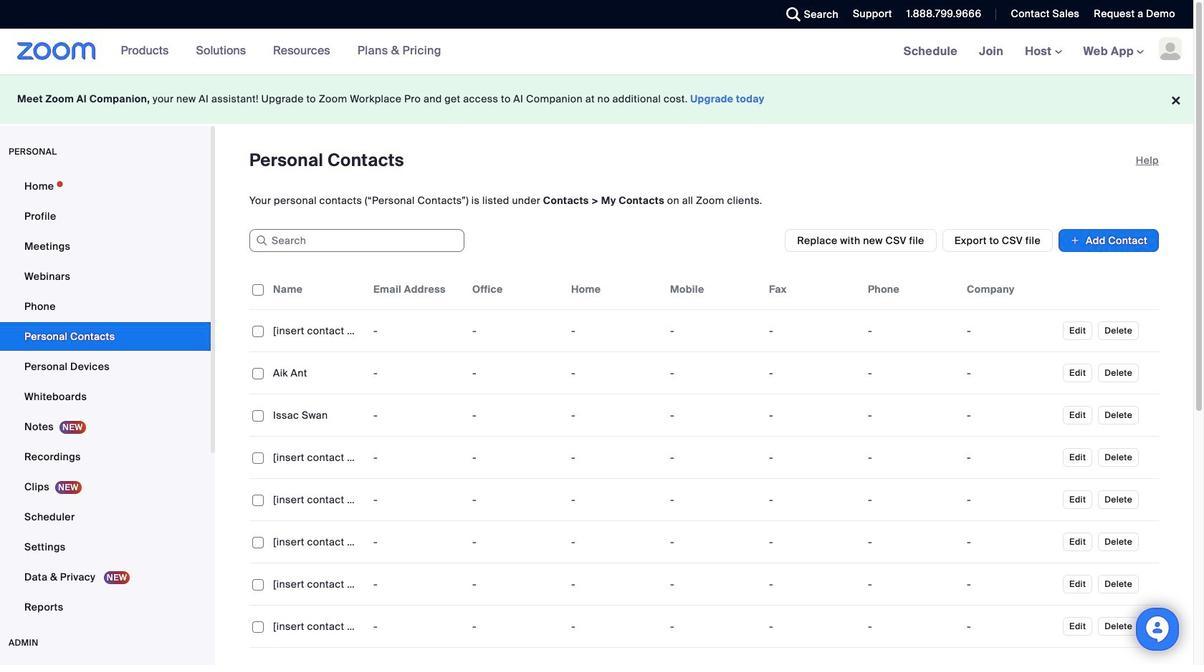 Task type: describe. For each thing, give the bounding box(es) containing it.
meetings navigation
[[893, 29, 1194, 75]]

product information navigation
[[96, 29, 452, 75]]



Task type: locate. For each thing, give the bounding box(es) containing it.
application
[[249, 270, 1170, 659]]

banner
[[0, 29, 1194, 75]]

Search Contacts Input text field
[[249, 229, 464, 252]]

zoom logo image
[[17, 42, 96, 60]]

profile picture image
[[1159, 37, 1182, 60]]

menu item
[[0, 664, 211, 666]]

cell
[[267, 317, 368, 346], [368, 317, 467, 346], [467, 317, 566, 346], [566, 317, 664, 346], [267, 359, 368, 388], [368, 359, 467, 388], [467, 359, 566, 388], [566, 359, 664, 388], [267, 401, 368, 430], [368, 401, 467, 430], [467, 401, 566, 430], [566, 401, 664, 430], [267, 444, 368, 472], [368, 444, 467, 472], [467, 444, 566, 472], [566, 444, 664, 472], [267, 486, 368, 515], [368, 486, 467, 515], [467, 486, 566, 515], [566, 486, 664, 515], [267, 528, 368, 557], [368, 528, 467, 557], [467, 528, 566, 557], [566, 528, 664, 557]]

add image
[[1070, 234, 1080, 248]]

footer
[[0, 75, 1194, 124]]

personal menu menu
[[0, 172, 211, 624]]



Task type: vqa. For each thing, say whether or not it's contained in the screenshot.
Personal Menu menu
yes



